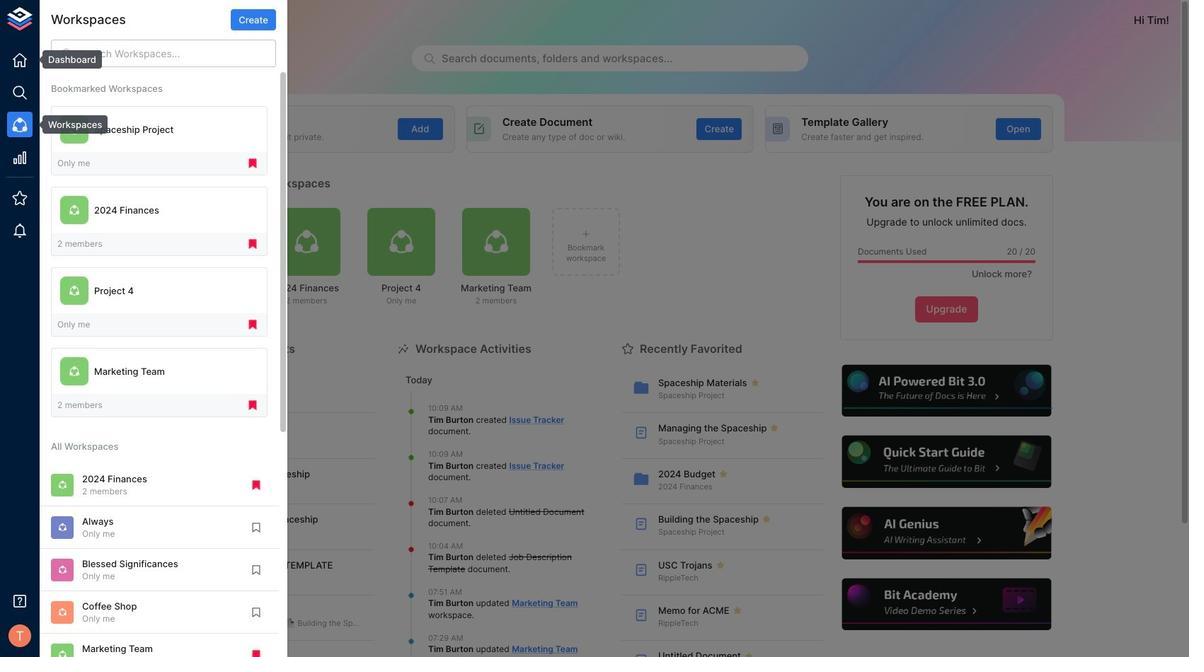 Task type: locate. For each thing, give the bounding box(es) containing it.
2 bookmark image from the top
[[250, 564, 263, 577]]

3 bookmark image from the top
[[250, 607, 263, 619]]

2 vertical spatial bookmark image
[[250, 607, 263, 619]]

remove bookmark image
[[246, 157, 259, 170], [246, 238, 259, 251], [250, 479, 263, 492]]

bookmark image
[[250, 522, 263, 534], [250, 564, 263, 577], [250, 607, 263, 619]]

1 vertical spatial bookmark image
[[250, 564, 263, 577]]

1 bookmark image from the top
[[250, 522, 263, 534]]

1 vertical spatial remove bookmark image
[[246, 238, 259, 251]]

help image
[[840, 363, 1054, 419], [840, 434, 1054, 491], [840, 506, 1054, 562], [840, 577, 1054, 633]]

1 vertical spatial tooltip
[[33, 115, 108, 134]]

tooltip
[[33, 50, 102, 69], [33, 115, 108, 134]]

remove bookmark image
[[246, 319, 259, 331], [246, 399, 259, 412], [250, 649, 263, 658]]

0 vertical spatial remove bookmark image
[[246, 319, 259, 331]]

2 vertical spatial remove bookmark image
[[250, 479, 263, 492]]

0 vertical spatial tooltip
[[33, 50, 102, 69]]

0 vertical spatial bookmark image
[[250, 522, 263, 534]]



Task type: describe. For each thing, give the bounding box(es) containing it.
1 vertical spatial remove bookmark image
[[246, 399, 259, 412]]

2 help image from the top
[[840, 434, 1054, 491]]

4 help image from the top
[[840, 577, 1054, 633]]

2 tooltip from the top
[[33, 115, 108, 134]]

3 help image from the top
[[840, 506, 1054, 562]]

1 help image from the top
[[840, 363, 1054, 419]]

Search Workspaces... text field
[[79, 40, 276, 67]]

0 vertical spatial remove bookmark image
[[246, 157, 259, 170]]

1 tooltip from the top
[[33, 50, 102, 69]]

2 vertical spatial remove bookmark image
[[250, 649, 263, 658]]



Task type: vqa. For each thing, say whether or not it's contained in the screenshot.
group at the top right
no



